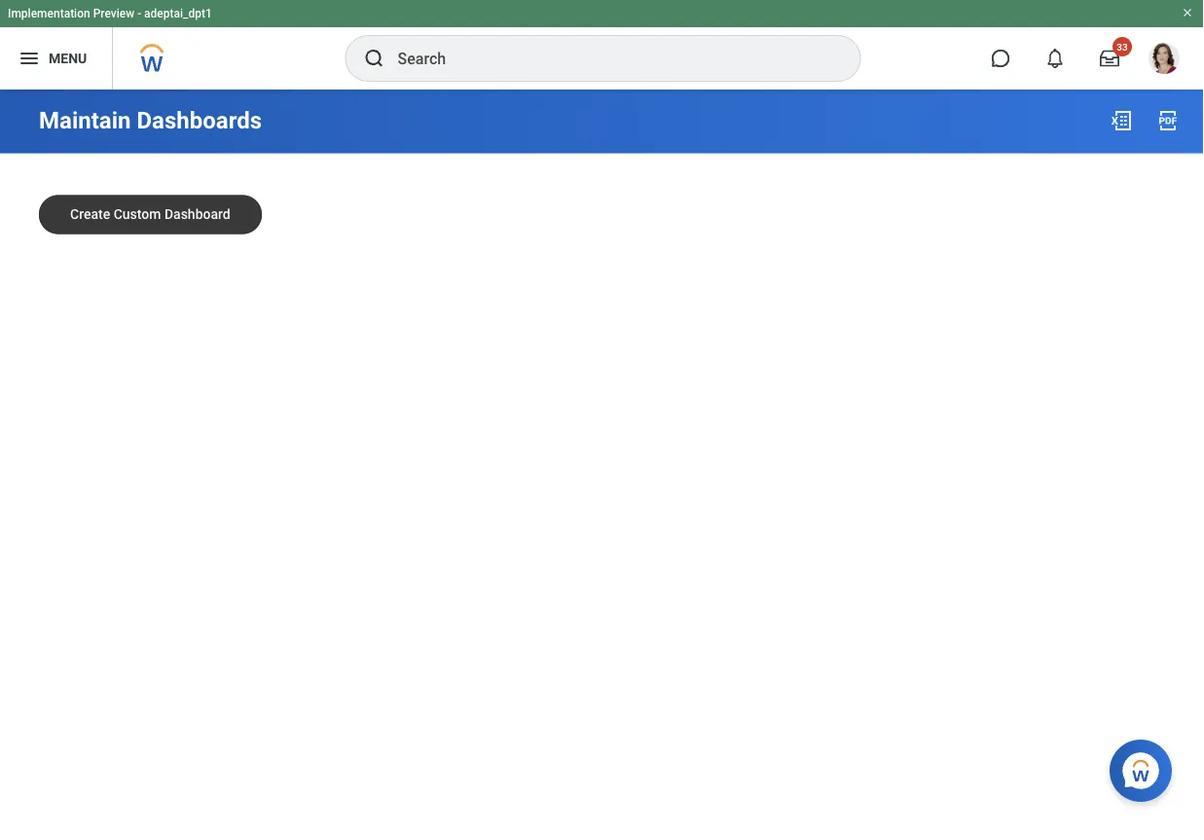 Task type: vqa. For each thing, say whether or not it's contained in the screenshot.
Menu Banner
yes



Task type: describe. For each thing, give the bounding box(es) containing it.
adeptai_dpt1
[[144, 7, 212, 20]]

create custom dashboard button
[[39, 195, 262, 234]]

menu
[[49, 50, 87, 66]]

create
[[70, 206, 110, 223]]

maintain dashboards
[[39, 107, 262, 134]]

create custom dashboard
[[70, 206, 231, 223]]

implementation
[[8, 7, 90, 20]]

maintain dashboards main content
[[0, 90, 1204, 262]]

search image
[[363, 47, 386, 70]]

implementation preview -   adeptai_dpt1
[[8, 7, 212, 20]]

33
[[1117, 41, 1129, 53]]

custom
[[114, 206, 161, 223]]

justify image
[[18, 47, 41, 70]]

-
[[137, 7, 141, 20]]



Task type: locate. For each thing, give the bounding box(es) containing it.
maintain
[[39, 107, 131, 134]]

dashboard
[[165, 206, 231, 223]]

inbox large image
[[1101, 49, 1120, 68]]

notifications large image
[[1046, 49, 1066, 68]]

profile logan mcneil image
[[1149, 43, 1181, 78]]

export to excel image
[[1110, 109, 1134, 132]]

Search Workday  search field
[[398, 37, 821, 80]]

close environment banner image
[[1182, 7, 1194, 19]]

33 button
[[1089, 37, 1133, 80]]

menu button
[[0, 27, 112, 90]]

dashboards
[[137, 107, 262, 134]]

preview
[[93, 7, 135, 20]]

menu banner
[[0, 0, 1204, 90]]

view printable version (pdf) image
[[1157, 109, 1181, 132]]



